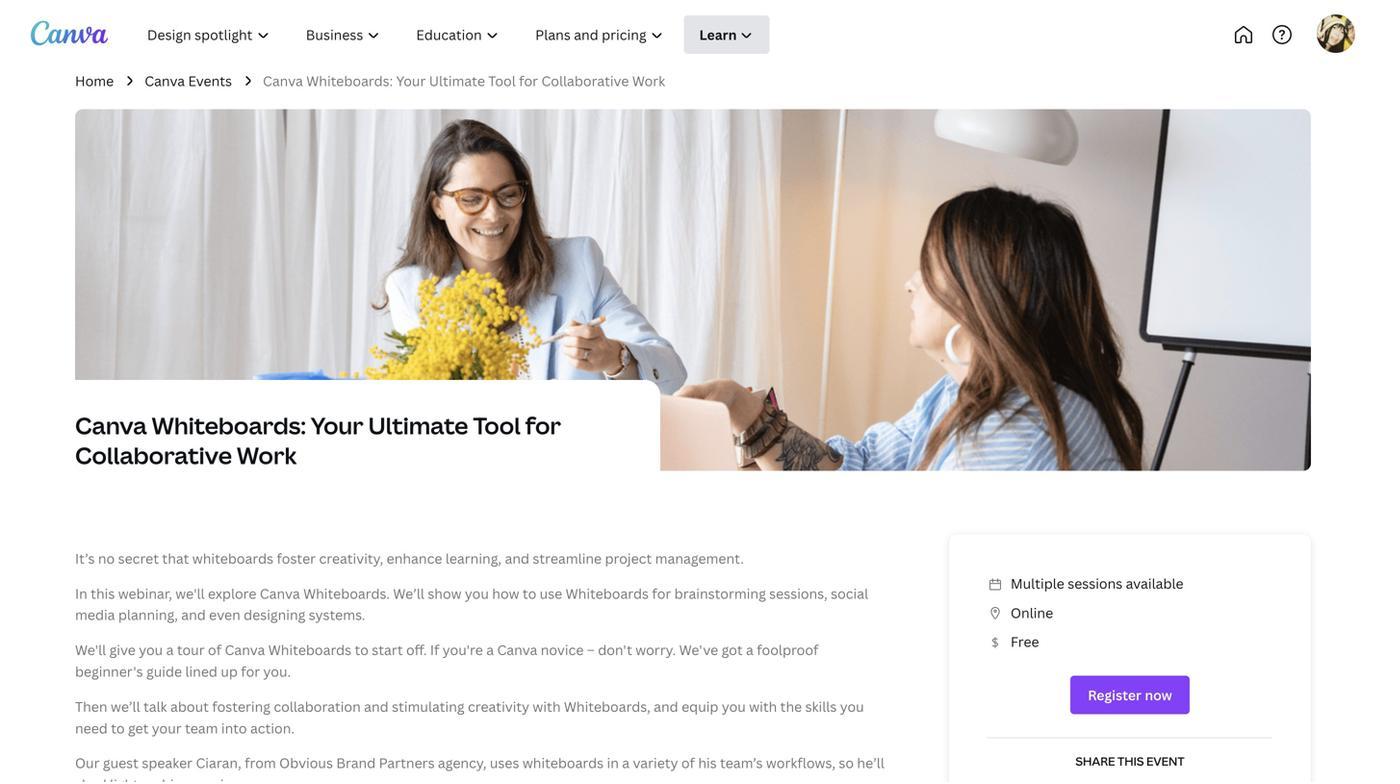 Task type: vqa. For each thing, say whether or not it's contained in the screenshot.
Schools link
no



Task type: locate. For each thing, give the bounding box(es) containing it.
to inside we'll give you a tour of canva whiteboards to start off. if you're a canva novice – don't worry. we've got a foolproof beginner's guide lined up for you.
[[355, 641, 369, 660]]

get
[[128, 720, 149, 738]]

1 vertical spatial this
[[1118, 754, 1144, 770]]

whiteboards left 'in'
[[523, 755, 604, 773]]

to
[[523, 585, 537, 603], [355, 641, 369, 660], [111, 720, 125, 738]]

of right tour
[[208, 641, 222, 660]]

team's
[[720, 755, 763, 773]]

1 horizontal spatial of
[[682, 755, 695, 773]]

whiteboards inside "in this webinar, we'll explore canva whiteboards. we'll show you how to use whiteboards for brainstorming sessions, social media planning, and even designing systems."
[[566, 585, 649, 603]]

0 horizontal spatial whiteboards
[[192, 550, 274, 568]]

1 horizontal spatial this
[[1118, 754, 1144, 770]]

canva inside "in this webinar, we'll explore canva whiteboards. we'll show you how to use whiteboards for brainstorming sessions, social media planning, and even designing systems."
[[260, 585, 300, 603]]

canva
[[145, 72, 185, 90], [263, 72, 303, 90], [75, 410, 147, 441], [260, 585, 300, 603], [225, 641, 265, 660], [497, 641, 538, 660]]

multiple
[[1011, 575, 1065, 593]]

with right creativity
[[533, 698, 561, 716]]

a right 'in'
[[622, 755, 630, 773]]

got
[[722, 641, 743, 660]]

it's
[[75, 550, 95, 568]]

1 horizontal spatial work
[[632, 72, 665, 90]]

he'll
[[857, 755, 885, 773]]

1 horizontal spatial whiteboards:
[[306, 72, 393, 90]]

collaboration
[[274, 698, 361, 716]]

a
[[166, 641, 174, 660], [486, 641, 494, 660], [746, 641, 754, 660], [622, 755, 630, 773]]

with left the the
[[749, 698, 777, 716]]

shed
[[75, 776, 107, 783]]

1 vertical spatial his
[[162, 776, 180, 783]]

and left stimulating
[[364, 698, 389, 716]]

0 vertical spatial to
[[523, 585, 537, 603]]

0 vertical spatial work
[[632, 72, 665, 90]]

secret
[[118, 550, 159, 568]]

in
[[75, 585, 87, 603]]

a left tour
[[166, 641, 174, 660]]

management.
[[655, 550, 744, 568]]

0 horizontal spatial this
[[91, 585, 115, 603]]

and
[[505, 550, 530, 568], [181, 606, 206, 625], [364, 698, 389, 716], [654, 698, 679, 716]]

worry.
[[636, 641, 676, 660]]

1 vertical spatial of
[[682, 755, 695, 773]]

2 vertical spatial to
[[111, 720, 125, 738]]

whiteboards down project
[[566, 585, 649, 603]]

sessions,
[[769, 585, 828, 603]]

1 vertical spatial to
[[355, 641, 369, 660]]

give
[[109, 641, 136, 660]]

experience.
[[184, 776, 258, 783]]

1 horizontal spatial his
[[698, 755, 717, 773]]

explore
[[208, 585, 257, 603]]

for inside we'll give you a tour of canva whiteboards to start off. if you're a canva novice – don't worry. we've got a foolproof beginner's guide lined up for you.
[[241, 663, 260, 681]]

tour
[[177, 641, 205, 660]]

1 vertical spatial whiteboards:
[[152, 410, 306, 441]]

0 vertical spatial your
[[396, 72, 426, 90]]

you right skills
[[840, 698, 864, 716]]

0 horizontal spatial of
[[208, 641, 222, 660]]

streamline
[[533, 550, 602, 568]]

this for in
[[91, 585, 115, 603]]

and up how
[[505, 550, 530, 568]]

use
[[540, 585, 563, 603]]

up
[[221, 663, 238, 681]]

0 vertical spatial this
[[91, 585, 115, 603]]

his
[[698, 755, 717, 773], [162, 776, 180, 783]]

your
[[152, 720, 182, 738]]

0 vertical spatial whiteboards:
[[306, 72, 393, 90]]

0 horizontal spatial whiteboards
[[268, 641, 352, 660]]

for
[[519, 72, 538, 90], [525, 410, 561, 441], [652, 585, 671, 603], [241, 663, 260, 681]]

this
[[91, 585, 115, 603], [1118, 754, 1144, 770]]

about
[[170, 698, 209, 716]]

so
[[839, 755, 854, 773]]

0 vertical spatial his
[[698, 755, 717, 773]]

0 vertical spatial canva whiteboards: your ultimate tool for collaborative work
[[263, 72, 665, 90]]

1 horizontal spatial with
[[749, 698, 777, 716]]

our guest speaker ciaran, from obvious brand partners agency, uses whiteboards in a variety of his team's workflows, so he'll shed light on his experience.
[[75, 755, 885, 783]]

1 horizontal spatial to
[[355, 641, 369, 660]]

this right in
[[91, 585, 115, 603]]

1 vertical spatial your
[[311, 410, 364, 441]]

of inside our guest speaker ciaran, from obvious brand partners agency, uses whiteboards in a variety of his team's workflows, so he'll shed light on his experience.
[[682, 755, 695, 773]]

0 vertical spatial collaborative
[[542, 72, 629, 90]]

you
[[465, 585, 489, 603], [139, 641, 163, 660], [722, 698, 746, 716], [840, 698, 864, 716]]

home
[[75, 72, 114, 90]]

whiteboards up explore on the bottom of the page
[[192, 550, 274, 568]]

canva whiteboards: your ultimate tool for collaborative work
[[263, 72, 665, 90], [75, 410, 561, 472]]

canva inside canva events link
[[145, 72, 185, 90]]

light
[[110, 776, 139, 783]]

from
[[245, 755, 276, 773]]

of
[[208, 641, 222, 660], [682, 755, 695, 773]]

his left the team's
[[698, 755, 717, 773]]

this inside "in this webinar, we'll explore canva whiteboards. we'll show you how to use whiteboards for brainstorming sessions, social media planning, and even designing systems."
[[91, 585, 115, 603]]

0 horizontal spatial his
[[162, 776, 180, 783]]

this left event
[[1118, 754, 1144, 770]]

top level navigation element
[[131, 15, 835, 54]]

0 vertical spatial whiteboards
[[192, 550, 274, 568]]

1 vertical spatial collaborative
[[75, 440, 232, 472]]

you up guide
[[139, 641, 163, 660]]

0 horizontal spatial to
[[111, 720, 125, 738]]

even
[[209, 606, 240, 625]]

whiteboards,
[[564, 698, 651, 716]]

to left the 'get'
[[111, 720, 125, 738]]

and down we'll
[[181, 606, 206, 625]]

0 vertical spatial whiteboards
[[566, 585, 649, 603]]

whiteboards.
[[303, 585, 390, 603]]

the
[[781, 698, 802, 716]]

designing
[[244, 606, 306, 625]]

1 vertical spatial whiteboards
[[268, 641, 352, 660]]

0 horizontal spatial work
[[237, 440, 297, 472]]

online
[[1011, 604, 1054, 622]]

and left equip
[[654, 698, 679, 716]]

1 horizontal spatial whiteboards
[[566, 585, 649, 603]]

whiteboards:
[[306, 72, 393, 90], [152, 410, 306, 441]]

to left use
[[523, 585, 537, 603]]

1 vertical spatial tool
[[473, 410, 521, 441]]

2 horizontal spatial to
[[523, 585, 537, 603]]

ciaran,
[[196, 755, 241, 773]]

team
[[185, 720, 218, 738]]

multiple sessions available
[[1011, 575, 1184, 593]]

talk
[[143, 698, 167, 716]]

his down speaker
[[162, 776, 180, 783]]

then we'll talk about fostering collaboration and stimulating creativity with whiteboards, and equip you with the skills you need to get your team into action.
[[75, 698, 864, 738]]

1 vertical spatial whiteboards
[[523, 755, 604, 773]]

collaborative inside canva whiteboards: your ultimate tool for collaborative work
[[75, 440, 232, 472]]

of right variety
[[682, 755, 695, 773]]

share
[[1076, 754, 1115, 770]]

to left start
[[355, 641, 369, 660]]

a inside our guest speaker ciaran, from obvious brand partners agency, uses whiteboards in a variety of his team's workflows, so he'll shed light on his experience.
[[622, 755, 630, 773]]

it's no secret that whiteboards foster creativity, enhance learning, and streamline project management.
[[75, 550, 744, 568]]

you're
[[443, 641, 483, 660]]

project
[[605, 550, 652, 568]]

equip
[[682, 698, 719, 716]]

with
[[533, 698, 561, 716], [749, 698, 777, 716]]

creativity
[[468, 698, 530, 716]]

we'll
[[111, 698, 140, 716]]

1 horizontal spatial whiteboards
[[523, 755, 604, 773]]

collaborative
[[542, 72, 629, 90], [75, 440, 232, 472]]

in
[[607, 755, 619, 773]]

whiteboards
[[566, 585, 649, 603], [268, 641, 352, 660]]

0 horizontal spatial your
[[311, 410, 364, 441]]

you inside "in this webinar, we'll explore canva whiteboards. we'll show you how to use whiteboards for brainstorming sessions, social media planning, and even designing systems."
[[465, 585, 489, 603]]

0 horizontal spatial collaborative
[[75, 440, 232, 472]]

whiteboards up you.
[[268, 641, 352, 660]]

you left how
[[465, 585, 489, 603]]

no
[[98, 550, 115, 568]]

skills
[[805, 698, 837, 716]]

0 vertical spatial of
[[208, 641, 222, 660]]

event
[[1147, 754, 1185, 770]]

0 horizontal spatial with
[[533, 698, 561, 716]]

if
[[430, 641, 439, 660]]



Task type: describe. For each thing, give the bounding box(es) containing it.
we'll
[[176, 585, 205, 603]]

1 horizontal spatial your
[[396, 72, 426, 90]]

to inside then we'll talk about fostering collaboration and stimulating creativity with whiteboards, and equip you with the skills you need to get your team into action.
[[111, 720, 125, 738]]

canva events link
[[145, 70, 232, 92]]

on
[[142, 776, 159, 783]]

in this webinar, we'll explore canva whiteboards. we'll show you how to use whiteboards for brainstorming sessions, social media planning, and even designing systems.
[[75, 585, 869, 625]]

1 vertical spatial canva whiteboards: your ultimate tool for collaborative work
[[75, 410, 561, 472]]

1 horizontal spatial collaborative
[[542, 72, 629, 90]]

fostering
[[212, 698, 271, 716]]

a right you're
[[486, 641, 494, 660]]

for inside "in this webinar, we'll explore canva whiteboards. we'll show you how to use whiteboards for brainstorming sessions, social media planning, and even designing systems."
[[652, 585, 671, 603]]

brainstorming
[[675, 585, 766, 603]]

systems.
[[309, 606, 365, 625]]

home link
[[75, 70, 114, 92]]

variety
[[633, 755, 678, 773]]

we'll
[[393, 585, 425, 603]]

canva events
[[145, 72, 232, 90]]

uses
[[490, 755, 519, 773]]

we'll give you a tour of canva whiteboards to start off. if you're a canva novice – don't worry. we've got a foolproof beginner's guide lined up for you.
[[75, 641, 819, 681]]

action.
[[250, 720, 295, 738]]

foster
[[277, 550, 316, 568]]

show
[[428, 585, 462, 603]]

foolproof
[[757, 641, 819, 660]]

enhance
[[387, 550, 442, 568]]

this for share
[[1118, 754, 1144, 770]]

events
[[188, 72, 232, 90]]

obvious
[[279, 755, 333, 773]]

0 vertical spatial ultimate
[[429, 72, 485, 90]]

stimulating
[[392, 698, 465, 716]]

whiteboards inside we'll give you a tour of canva whiteboards to start off. if you're a canva novice – don't worry. we've got a foolproof beginner's guide lined up for you.
[[268, 641, 352, 660]]

lined
[[185, 663, 218, 681]]

a right got
[[746, 641, 754, 660]]

guide
[[146, 663, 182, 681]]

creativity,
[[319, 550, 383, 568]]

we'll
[[75, 641, 106, 660]]

we've
[[679, 641, 718, 660]]

don't
[[598, 641, 632, 660]]

your inside canva whiteboards: your ultimate tool for collaborative work
[[311, 410, 364, 441]]

1 vertical spatial ultimate
[[368, 410, 468, 441]]

off.
[[406, 641, 427, 660]]

agency,
[[438, 755, 487, 773]]

social
[[831, 585, 869, 603]]

sessions
[[1068, 575, 1123, 593]]

whiteboards inside our guest speaker ciaran, from obvious brand partners agency, uses whiteboards in a variety of his team's workflows, so he'll shed light on his experience.
[[523, 755, 604, 773]]

1 with from the left
[[533, 698, 561, 716]]

partners
[[379, 755, 435, 773]]

–
[[587, 641, 595, 660]]

of inside we'll give you a tour of canva whiteboards to start off. if you're a canva novice – don't worry. we've got a foolproof beginner's guide lined up for you.
[[208, 641, 222, 660]]

then
[[75, 698, 107, 716]]

beginner's
[[75, 663, 143, 681]]

1 vertical spatial work
[[237, 440, 297, 472]]

webinar,
[[118, 585, 172, 603]]

novice
[[541, 641, 584, 660]]

start
[[372, 641, 403, 660]]

0 vertical spatial tool
[[488, 72, 516, 90]]

you inside we'll give you a tour of canva whiteboards to start off. if you're a canva novice – don't worry. we've got a foolproof beginner's guide lined up for you.
[[139, 641, 163, 660]]

our
[[75, 755, 100, 773]]

planning,
[[118, 606, 178, 625]]

brand
[[336, 755, 376, 773]]

available
[[1126, 575, 1184, 593]]

and inside "in this webinar, we'll explore canva whiteboards. we'll show you how to use whiteboards for brainstorming sessions, social media planning, and even designing systems."
[[181, 606, 206, 625]]

that
[[162, 550, 189, 568]]

to inside "in this webinar, we'll explore canva whiteboards. we'll show you how to use whiteboards for brainstorming sessions, social media planning, and even designing systems."
[[523, 585, 537, 603]]

guest
[[103, 755, 139, 773]]

speaker
[[142, 755, 193, 773]]

media
[[75, 606, 115, 625]]

workflows,
[[766, 755, 836, 773]]

2 with from the left
[[749, 698, 777, 716]]

you right equip
[[722, 698, 746, 716]]

need
[[75, 720, 108, 738]]

free
[[1011, 633, 1039, 652]]

0 horizontal spatial whiteboards:
[[152, 410, 306, 441]]

learning,
[[446, 550, 502, 568]]

you.
[[263, 663, 291, 681]]

into
[[221, 720, 247, 738]]

share this event
[[1076, 754, 1185, 770]]

how
[[492, 585, 519, 603]]



